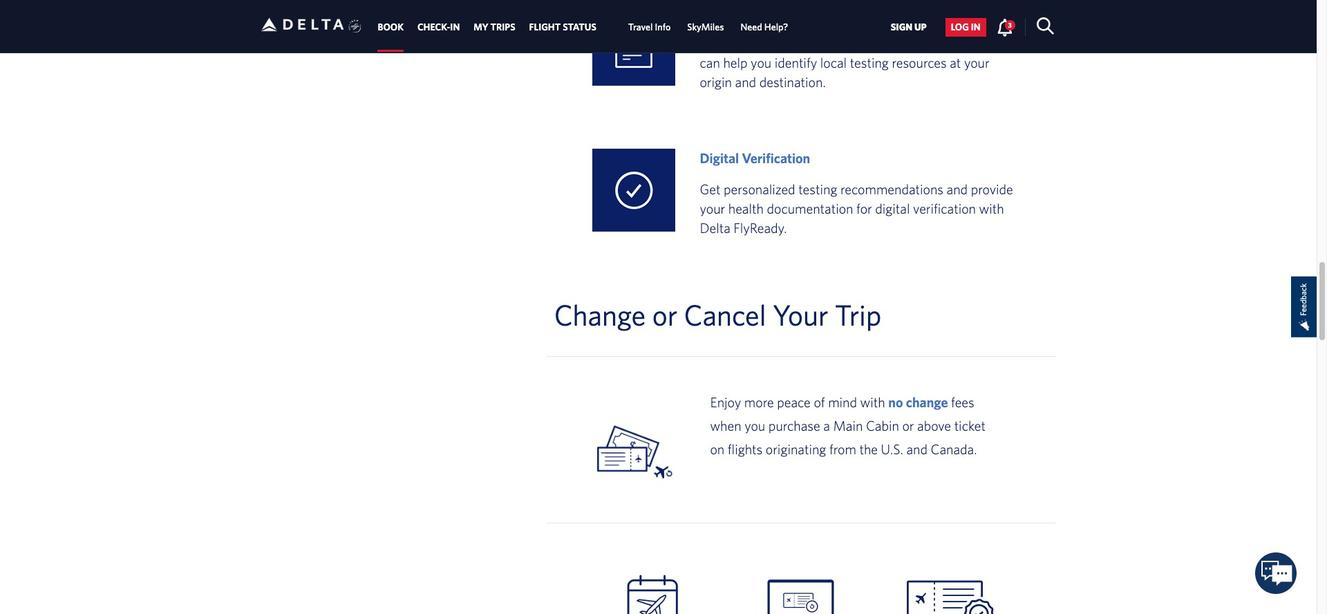 Task type: vqa. For each thing, say whether or not it's contained in the screenshot.
BOOK link
yes



Task type: describe. For each thing, give the bounding box(es) containing it.
the
[[860, 441, 878, 457]]

check-in
[[418, 22, 460, 33]]

for
[[857, 201, 872, 216]]

0 horizontal spatial with
[[861, 394, 886, 410]]

your
[[773, 298, 829, 331]]

cabin
[[866, 418, 899, 433]]

documentation
[[767, 201, 854, 216]]

health
[[729, 201, 764, 216]]

trip
[[835, 298, 882, 331]]

sign
[[891, 22, 913, 33]]

help?
[[765, 22, 788, 33]]

delta air lines image
[[261, 3, 344, 46]]

provide
[[971, 181, 1013, 197]]

in
[[971, 22, 981, 33]]

of
[[814, 394, 825, 410]]

you inside if your trip requires a negative covid-19 test result, we can help you identify local testing resources at your origin and destination.
[[751, 55, 772, 71]]

result,
[[958, 35, 993, 51]]

trips
[[491, 22, 516, 33]]

personalized
[[724, 181, 796, 197]]

originating
[[766, 441, 827, 457]]

testing inside if your trip requires a negative covid-19 test result, we can help you identify local testing resources at your origin and destination.
[[850, 55, 889, 71]]

verification
[[913, 201, 976, 216]]

fees when you purchase a main cabin or above ticket on flights originating from the u.s. and canada.
[[710, 394, 986, 457]]

book
[[378, 22, 404, 33]]

or inside fees when you purchase a main cabin or above ticket on flights originating from the u.s. and canada.
[[903, 418, 914, 433]]

peace
[[777, 394, 811, 410]]

on
[[710, 441, 725, 457]]

and inside fees when you purchase a main cabin or above ticket on flights originating from the u.s. and canada.
[[907, 441, 928, 457]]

recommendations
[[841, 181, 944, 197]]

need help? link
[[741, 15, 788, 40]]

digital
[[876, 201, 910, 216]]

3
[[1009, 21, 1012, 29]]

enjoy
[[710, 394, 741, 410]]

resources
[[892, 55, 947, 71]]

my
[[474, 22, 489, 33]]

skymiles link
[[688, 15, 724, 40]]

identify
[[775, 55, 817, 71]]

when
[[710, 418, 742, 433]]

info
[[655, 22, 671, 33]]

local
[[821, 55, 847, 71]]

delta
[[700, 220, 731, 236]]

check-
[[418, 22, 450, 33]]

verification
[[742, 150, 811, 166]]

mind
[[828, 394, 857, 410]]

get
[[700, 181, 721, 197]]

19
[[918, 35, 931, 51]]

requires
[[762, 35, 808, 51]]

check-in link
[[418, 15, 460, 40]]

enjoy more peace of mind with no change
[[710, 394, 948, 410]]

a for requires
[[811, 35, 818, 51]]

book link
[[378, 15, 404, 40]]

0 vertical spatial or
[[653, 298, 678, 331]]

3 link
[[997, 18, 1016, 36]]

travel
[[628, 22, 653, 33]]

and inside get personalized testing recommendations and provide your health documentation for digital verification with delta flyready.
[[947, 181, 968, 197]]

test
[[934, 35, 955, 51]]

sign up link
[[885, 18, 933, 37]]

up
[[915, 22, 927, 33]]

main
[[834, 418, 863, 433]]

log
[[951, 22, 969, 33]]

change
[[554, 298, 646, 331]]

change
[[906, 394, 948, 410]]

skymiles
[[688, 22, 724, 33]]



Task type: locate. For each thing, give the bounding box(es) containing it.
with down the provide
[[979, 201, 1004, 216]]

and inside if your trip requires a negative covid-19 test result, we can help you identify local testing resources at your origin and destination.
[[735, 74, 757, 90]]

testing inside get personalized testing recommendations and provide your health documentation for digital verification with delta flyready.
[[799, 181, 838, 197]]

0 vertical spatial your
[[711, 35, 736, 51]]

1 horizontal spatial and
[[907, 441, 928, 457]]

if your trip requires a negative covid-19 test result, we can help you identify local testing resources at your origin and destination.
[[700, 35, 1013, 90]]

if
[[700, 35, 708, 51]]

or
[[653, 298, 678, 331], [903, 418, 914, 433]]

fees
[[951, 394, 975, 410]]

tab list
[[371, 0, 797, 52]]

testing up documentation
[[799, 181, 838, 197]]

need help?
[[741, 22, 788, 33]]

your right if on the top
[[711, 35, 736, 51]]

no
[[889, 394, 903, 410]]

we
[[996, 35, 1013, 51]]

1 vertical spatial your
[[965, 55, 990, 71]]

log in
[[951, 22, 981, 33]]

and down the help
[[735, 74, 757, 90]]

1 vertical spatial you
[[745, 418, 766, 433]]

1 vertical spatial testing
[[799, 181, 838, 197]]

a inside if your trip requires a negative covid-19 test result, we can help you identify local testing resources at your origin and destination.
[[811, 35, 818, 51]]

change or cancel your trip
[[554, 298, 882, 331]]

log in button
[[946, 18, 986, 37]]

1 vertical spatial and
[[947, 181, 968, 197]]

travel calendar image
[[601, 558, 704, 614]]

flight status
[[529, 22, 597, 33]]

my trips link
[[474, 15, 516, 40]]

my trips
[[474, 22, 516, 33]]

and right u.s.
[[907, 441, 928, 457]]

you down trip
[[751, 55, 772, 71]]

0 vertical spatial with
[[979, 201, 1004, 216]]

from
[[830, 441, 857, 457]]

0 vertical spatial and
[[735, 74, 757, 90]]

your down get
[[700, 201, 725, 216]]

your inside get personalized testing recommendations and provide your health documentation for digital verification with delta flyready.
[[700, 201, 725, 216]]

a inside fees when you purchase a main cabin or above ticket on flights originating from the u.s. and canada.
[[824, 418, 830, 433]]

0 vertical spatial a
[[811, 35, 818, 51]]

status
[[563, 22, 597, 33]]

2 horizontal spatial and
[[947, 181, 968, 197]]

origin
[[700, 74, 732, 90]]

purchase
[[769, 418, 821, 433]]

0 horizontal spatial or
[[653, 298, 678, 331]]

sign up
[[891, 22, 927, 33]]

negative
[[821, 35, 869, 51]]

2 vertical spatial and
[[907, 441, 928, 457]]

a left main
[[824, 418, 830, 433]]

skyteam image
[[348, 5, 362, 48]]

a
[[811, 35, 818, 51], [824, 418, 830, 433]]

tab list containing book
[[371, 0, 797, 52]]

2 vertical spatial your
[[700, 201, 725, 216]]

changing your ticket image
[[588, 391, 679, 512]]

0 horizontal spatial and
[[735, 74, 757, 90]]

1 horizontal spatial a
[[824, 418, 830, 433]]

a up identify
[[811, 35, 818, 51]]

travel info
[[628, 22, 671, 33]]

1 vertical spatial or
[[903, 418, 914, 433]]

0 vertical spatial you
[[751, 55, 772, 71]]

0 horizontal spatial a
[[811, 35, 818, 51]]

with inside get personalized testing recommendations and provide your health documentation for digital verification with delta flyready.
[[979, 201, 1004, 216]]

get personalized testing recommendations and provide your health documentation for digital verification with delta flyready.
[[700, 181, 1013, 236]]

ecredit icon image
[[899, 558, 1002, 614]]

1 vertical spatial with
[[861, 394, 886, 410]]

travel info link
[[628, 15, 671, 40]]

you down "more"
[[745, 418, 766, 433]]

ticket
[[955, 418, 986, 433]]

laptop open with tickets on screen image
[[750, 558, 853, 614]]

digital
[[700, 150, 739, 166]]

destination.
[[760, 74, 826, 90]]

or down no change link
[[903, 418, 914, 433]]

at
[[950, 55, 961, 71]]

in
[[450, 22, 460, 33]]

need
[[741, 22, 763, 33]]

trip
[[739, 35, 759, 51]]

flight
[[529, 22, 561, 33]]

with left no
[[861, 394, 886, 410]]

or left cancel
[[653, 298, 678, 331]]

testing down negative
[[850, 55, 889, 71]]

help
[[724, 55, 748, 71]]

1 vertical spatial a
[[824, 418, 830, 433]]

a for purchase
[[824, 418, 830, 433]]

and up the verification
[[947, 181, 968, 197]]

above
[[918, 418, 951, 433]]

1 horizontal spatial with
[[979, 201, 1004, 216]]

0 vertical spatial testing
[[850, 55, 889, 71]]

1 horizontal spatial testing
[[850, 55, 889, 71]]

canada.
[[931, 441, 977, 457]]

digital verification
[[700, 150, 811, 166]]

digital verification link
[[700, 150, 811, 166]]

0 horizontal spatial testing
[[799, 181, 838, 197]]

u.s.
[[881, 441, 904, 457]]

your down 'result,'
[[965, 55, 990, 71]]

with
[[979, 201, 1004, 216], [861, 394, 886, 410]]

cancel
[[684, 298, 766, 331]]

your
[[711, 35, 736, 51], [965, 55, 990, 71], [700, 201, 725, 216]]

flyready.
[[734, 220, 787, 236]]

message us image
[[1256, 553, 1297, 594]]

and
[[735, 74, 757, 90], [947, 181, 968, 197], [907, 441, 928, 457]]

1 horizontal spatial or
[[903, 418, 914, 433]]

testing
[[850, 55, 889, 71], [799, 181, 838, 197]]

flights
[[728, 441, 763, 457]]

you inside fees when you purchase a main cabin or above ticket on flights originating from the u.s. and canada.
[[745, 418, 766, 433]]

flight status link
[[529, 15, 597, 40]]

covid-
[[872, 35, 918, 51]]

you
[[751, 55, 772, 71], [745, 418, 766, 433]]

can
[[700, 55, 720, 71]]

no change link
[[889, 394, 948, 410]]

more
[[745, 394, 774, 410]]



